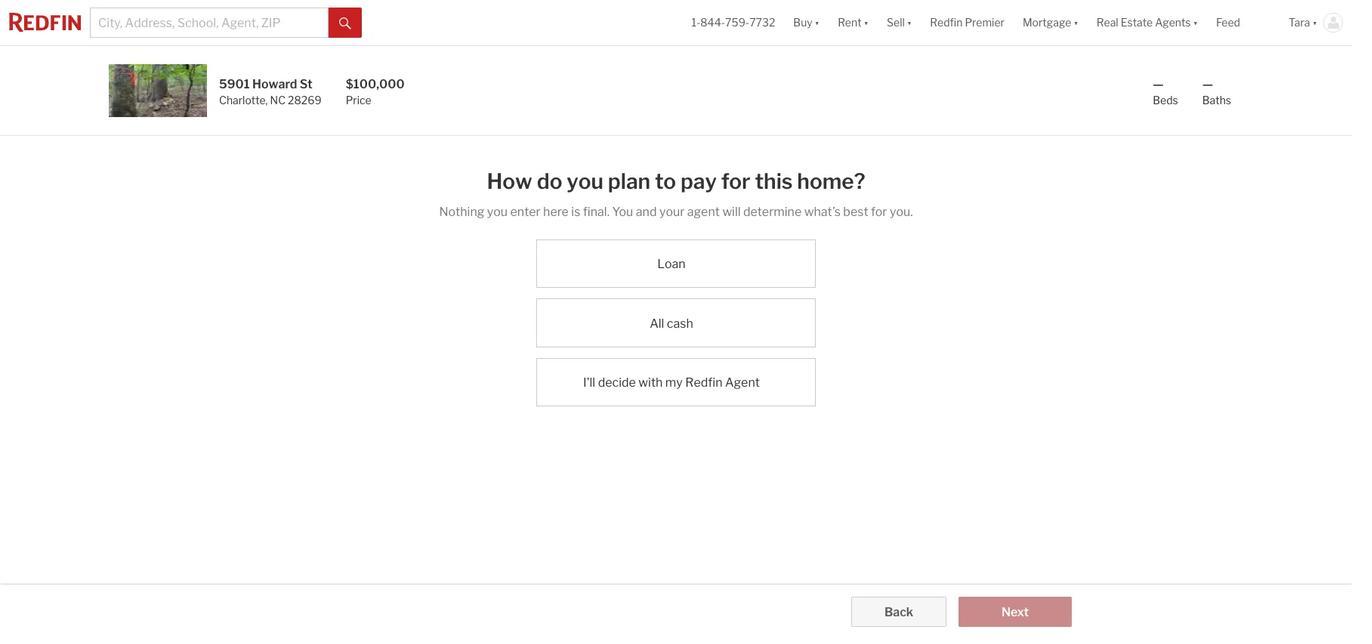 Task type: vqa. For each thing, say whether or not it's contained in the screenshot.
Charlotte
yes



Task type: locate. For each thing, give the bounding box(es) containing it.
1 — from the left
[[1153, 77, 1164, 91]]

6 ▾ from the left
[[1313, 16, 1318, 29]]

— inside — beds
[[1153, 77, 1164, 91]]

how do you plan to pay for this home?
[[487, 169, 866, 194]]

— baths
[[1203, 77, 1232, 107]]

0 horizontal spatial for
[[722, 169, 751, 194]]

2 ▾ from the left
[[864, 16, 869, 29]]

redfin
[[930, 16, 963, 29], [686, 375, 723, 390]]

0 horizontal spatial redfin
[[686, 375, 723, 390]]

home?
[[797, 169, 866, 194]]

you up is
[[567, 169, 604, 194]]

1 vertical spatial redfin
[[686, 375, 723, 390]]

1-844-759-7732 link
[[692, 16, 776, 29]]

tara ▾
[[1289, 16, 1318, 29]]

decide
[[598, 375, 636, 390]]

0 vertical spatial for
[[722, 169, 751, 194]]

844-
[[701, 16, 726, 29]]

nothing
[[439, 205, 485, 219]]

1 ▾ from the left
[[815, 16, 820, 29]]

for
[[722, 169, 751, 194], [871, 205, 887, 219]]

5901 howard st charlotte , nc 28269
[[219, 77, 322, 107]]

back
[[885, 605, 914, 620]]

0 vertical spatial redfin
[[930, 16, 963, 29]]

759-
[[725, 16, 750, 29]]

0 vertical spatial you
[[567, 169, 604, 194]]

▾ right agents
[[1194, 16, 1198, 29]]

— up baths
[[1203, 77, 1214, 91]]

tara
[[1289, 16, 1311, 29]]

1-844-759-7732
[[692, 16, 776, 29]]

▾ for sell ▾
[[907, 16, 912, 29]]

▾ for buy ▾
[[815, 16, 820, 29]]

1 horizontal spatial —
[[1203, 77, 1214, 91]]

for left "you."
[[871, 205, 887, 219]]

5 ▾ from the left
[[1194, 16, 1198, 29]]

— up beds
[[1153, 77, 1164, 91]]

—
[[1153, 77, 1164, 91], [1203, 77, 1214, 91]]

rent
[[838, 16, 862, 29]]

1 vertical spatial you
[[487, 205, 508, 219]]

beds
[[1153, 94, 1179, 107]]

do
[[537, 169, 563, 194]]

1 horizontal spatial for
[[871, 205, 887, 219]]

submit search image
[[339, 17, 351, 29]]

final.
[[583, 205, 610, 219]]

mortgage ▾
[[1023, 16, 1079, 29]]

▾ right mortgage
[[1074, 16, 1079, 29]]

you left enter
[[487, 205, 508, 219]]

1 horizontal spatial redfin
[[930, 16, 963, 29]]

0 horizontal spatial —
[[1153, 77, 1164, 91]]

▾ right tara
[[1313, 16, 1318, 29]]

next
[[1002, 605, 1029, 620]]

▾ right the sell
[[907, 16, 912, 29]]

you
[[612, 205, 634, 219]]

2 — from the left
[[1203, 77, 1214, 91]]

4 ▾ from the left
[[1074, 16, 1079, 29]]

agent
[[688, 205, 720, 219]]

$100,000
[[346, 77, 405, 91]]

all cash
[[650, 316, 694, 331]]

redfin premier button
[[921, 0, 1014, 45]]

back button
[[852, 597, 947, 627]]

— beds
[[1153, 77, 1179, 107]]

how
[[487, 169, 533, 194]]

i'll decide with my redfin agent
[[583, 375, 760, 390]]

▾
[[815, 16, 820, 29], [864, 16, 869, 29], [907, 16, 912, 29], [1074, 16, 1079, 29], [1194, 16, 1198, 29], [1313, 16, 1318, 29]]

premier
[[965, 16, 1005, 29]]

▾ right rent
[[864, 16, 869, 29]]

for up the will
[[722, 169, 751, 194]]

redfin left premier
[[930, 16, 963, 29]]

you
[[567, 169, 604, 194], [487, 205, 508, 219]]

▾ for mortgage ▾
[[1074, 16, 1079, 29]]

all
[[650, 316, 665, 331]]

loan
[[658, 257, 686, 271]]

you.
[[890, 205, 913, 219]]

1-
[[692, 16, 701, 29]]

redfin inside button
[[930, 16, 963, 29]]

real
[[1097, 16, 1119, 29]]

agents
[[1155, 16, 1191, 29]]

redfin right my
[[686, 375, 723, 390]]

▾ right buy
[[815, 16, 820, 29]]

baths
[[1203, 94, 1232, 107]]

▾ for rent ▾
[[864, 16, 869, 29]]

howard
[[252, 77, 297, 91]]

0 horizontal spatial you
[[487, 205, 508, 219]]

feed button
[[1208, 0, 1280, 45]]

3 ▾ from the left
[[907, 16, 912, 29]]

— inside — baths
[[1203, 77, 1214, 91]]

nothing you enter here is final. you and your agent will determine what's best for you.
[[439, 205, 913, 219]]

agent
[[725, 375, 760, 390]]

my
[[666, 375, 683, 390]]

plan
[[608, 169, 651, 194]]



Task type: describe. For each thing, give the bounding box(es) containing it.
estate
[[1121, 16, 1153, 29]]

sell ▾
[[887, 16, 912, 29]]

sell ▾ button
[[878, 0, 921, 45]]

rent ▾ button
[[838, 0, 869, 45]]

buy ▾ button
[[794, 0, 820, 45]]

to
[[655, 169, 676, 194]]

how do you plan to pay for this home?. required field. element
[[439, 160, 913, 197]]

buy ▾ button
[[785, 0, 829, 45]]

real estate agents ▾
[[1097, 16, 1198, 29]]

City, Address, School, Agent, ZIP search field
[[90, 8, 329, 38]]

mortgage
[[1023, 16, 1072, 29]]

buy
[[794, 16, 813, 29]]

charlotte
[[219, 94, 266, 107]]

mortgage ▾ button
[[1023, 0, 1079, 45]]

,
[[266, 94, 268, 107]]

your
[[660, 205, 685, 219]]

and
[[636, 205, 657, 219]]

real estate agents ▾ button
[[1088, 0, 1208, 45]]

mortgage ▾ button
[[1014, 0, 1088, 45]]

1 horizontal spatial you
[[567, 169, 604, 194]]

7732
[[750, 16, 776, 29]]

pay
[[681, 169, 717, 194]]

sell
[[887, 16, 905, 29]]

5901
[[219, 77, 250, 91]]

rent ▾
[[838, 16, 869, 29]]

st
[[300, 77, 313, 91]]

best
[[844, 205, 869, 219]]

this
[[755, 169, 793, 194]]

▾ for tara ▾
[[1313, 16, 1318, 29]]

rent ▾ button
[[829, 0, 878, 45]]

enter
[[510, 205, 541, 219]]

nc
[[270, 94, 286, 107]]

will
[[723, 205, 741, 219]]

next button
[[959, 597, 1072, 627]]

feed
[[1217, 16, 1241, 29]]

28269
[[288, 94, 322, 107]]

$100,000 price
[[346, 77, 405, 107]]

— for — baths
[[1203, 77, 1214, 91]]

sell ▾ button
[[887, 0, 912, 45]]

is
[[572, 205, 581, 219]]

real estate agents ▾ link
[[1097, 0, 1198, 45]]

determine
[[744, 205, 802, 219]]

here
[[543, 205, 569, 219]]

1 vertical spatial for
[[871, 205, 887, 219]]

buy ▾
[[794, 16, 820, 29]]

what's
[[804, 205, 841, 219]]

cash
[[667, 316, 694, 331]]

with
[[639, 375, 663, 390]]

i'll
[[583, 375, 596, 390]]

price
[[346, 94, 372, 107]]

redfin premier
[[930, 16, 1005, 29]]

— for — beds
[[1153, 77, 1164, 91]]



